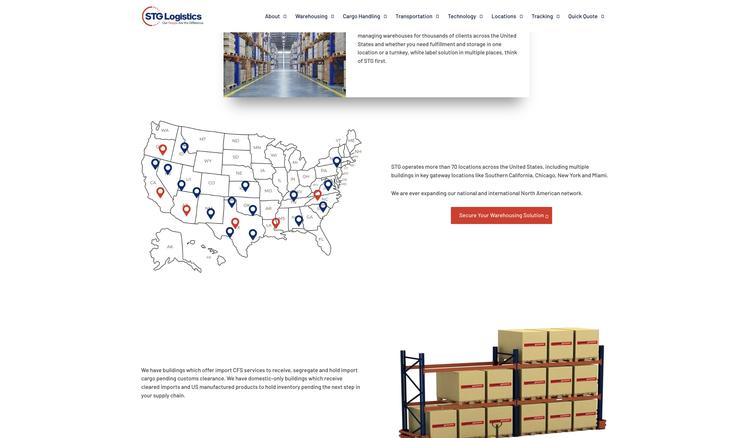 Task type: describe. For each thing, give the bounding box(es) containing it.
cargo
[[141, 375, 155, 382]]

transportation link
[[396, 13, 448, 20]]

domestic-
[[248, 375, 274, 382]]

like
[[475, 172, 484, 179]]

crates and pallets image
[[391, 320, 612, 438]]

locations
[[492, 13, 516, 19]]

0 vertical spatial locations
[[458, 163, 481, 170]]

receive
[[324, 375, 342, 382]]

are
[[400, 190, 408, 196]]

we have buildings which offer import cfs services to receive, segregate and hold import cargo pending customs clearance. we have domestic-only buildings which receive cleared imports and us manufactured products to hold inventory pending the next step in your supply chain.
[[141, 367, 360, 399]]

technology link
[[448, 13, 492, 20]]

stg is in the business of procuring, operating, staffing and managing warehouses for thousands of clients across the united states and whether you need fulfillment and storage in one location or a turnkey, white label solution in multiple places, think of stg first.
[[358, 24, 517, 64]]

you
[[407, 41, 415, 47]]

and up or
[[375, 41, 384, 47]]

storage
[[467, 41, 486, 47]]

and inside stg operates more than 70 locations across the united states, including multiple buildings in key gateway locations like southern california, chicago, new york and miami.
[[582, 172, 591, 179]]

we for we have buildings which offer import cfs services to receive, segregate and hold import cargo pending customs clearance. we have domestic-only buildings which receive cleared imports and us manufactured products to hold inventory pending the next step in your supply chain.
[[141, 367, 149, 374]]

states
[[358, 41, 374, 47]]

products
[[236, 384, 258, 390]]

stg for stg operates more than 70 locations across the united states, including multiple buildings in key gateway locations like southern california, chicago, new york and miami.
[[391, 163, 401, 170]]

tracking
[[532, 13, 553, 19]]

york
[[570, 172, 581, 179]]

stg operates more than 70 locations across the united states, including multiple buildings in key gateway locations like southern california, chicago, new york and miami.
[[391, 163, 608, 179]]

secure your warehousing solution link
[[451, 207, 552, 224]]

us
[[191, 384, 198, 390]]

network.
[[561, 190, 583, 196]]

transportation
[[396, 13, 432, 19]]

1 import from the left
[[215, 367, 232, 374]]

map of stg locations image
[[141, 121, 362, 273]]

cargo handling link
[[343, 13, 396, 20]]

2 vertical spatial we
[[227, 375, 234, 382]]

your
[[141, 392, 152, 399]]

chicago,
[[535, 172, 557, 179]]

next
[[332, 384, 342, 390]]

2 horizontal spatial of
[[449, 32, 454, 39]]

quick quote link
[[568, 13, 613, 20]]

clients
[[455, 32, 472, 39]]

states,
[[527, 163, 544, 170]]

location
[[358, 49, 378, 56]]

one
[[492, 41, 502, 47]]

is
[[369, 24, 373, 30]]

stg for stg is in the business of procuring, operating, staffing and managing warehouses for thousands of clients across the united states and whether you need fulfillment and storage in one location or a turnkey, white label solution in multiple places, think of stg first.
[[358, 24, 367, 30]]

1 horizontal spatial buildings
[[285, 375, 307, 382]]

first.
[[375, 57, 387, 64]]

1 vertical spatial to
[[259, 384, 264, 390]]

our
[[448, 190, 456, 196]]

and up receive
[[319, 367, 328, 374]]

chain.
[[170, 392, 185, 399]]

handling
[[359, 13, 380, 19]]

north
[[521, 190, 535, 196]]

key
[[420, 172, 429, 179]]

turnkey,
[[389, 49, 409, 56]]

2 vertical spatial of
[[358, 57, 363, 64]]

technology
[[448, 13, 476, 19]]

your
[[478, 212, 489, 219]]

2 import from the left
[[341, 367, 358, 374]]

more
[[425, 163, 438, 170]]

step
[[344, 384, 355, 390]]

imports
[[161, 384, 180, 390]]

southern
[[485, 172, 508, 179]]

and down clients
[[456, 41, 465, 47]]

70
[[451, 163, 457, 170]]

across inside stg operates more than 70 locations across the united states, including multiple buildings in key gateway locations like southern california, chicago, new york and miami.
[[482, 163, 499, 170]]

stg usa image
[[140, 0, 205, 35]]

receive,
[[272, 367, 292, 374]]

0 horizontal spatial which
[[186, 367, 201, 374]]

need
[[417, 41, 429, 47]]

1 vertical spatial warehousing
[[490, 212, 522, 219]]

1 horizontal spatial have
[[235, 375, 247, 382]]

label
[[425, 49, 437, 56]]

gateway
[[430, 172, 450, 179]]



Task type: vqa. For each thing, say whether or not it's contained in the screenshot.
key
yes



Task type: locate. For each thing, give the bounding box(es) containing it.
1 vertical spatial we
[[141, 367, 149, 374]]

import
[[215, 367, 232, 374], [341, 367, 358, 374]]

0 vertical spatial pending
[[156, 375, 176, 382]]

1 vertical spatial of
[[449, 32, 454, 39]]

0 horizontal spatial multiple
[[465, 49, 485, 56]]

customs
[[177, 375, 199, 382]]

secure your warehousing solution
[[459, 212, 544, 219]]

1 vertical spatial stg
[[364, 57, 374, 64]]

or
[[379, 49, 384, 56]]

0 vertical spatial stg
[[358, 24, 367, 30]]

cargo
[[343, 13, 357, 19]]

0 horizontal spatial hold
[[265, 384, 276, 390]]

in right is
[[374, 24, 378, 30]]

warehousing link
[[295, 13, 343, 20]]

1 vertical spatial locations
[[451, 172, 474, 179]]

cargo handling
[[343, 13, 380, 19]]

buildings down the operates
[[391, 172, 414, 179]]

for
[[414, 32, 421, 39]]

0 vertical spatial have
[[150, 367, 162, 374]]

buildings inside stg operates more than 70 locations across the united states, including multiple buildings in key gateway locations like southern california, chicago, new york and miami.
[[391, 172, 414, 179]]

0 vertical spatial buildings
[[391, 172, 414, 179]]

stg inside stg operates more than 70 locations across the united states, including multiple buildings in key gateway locations like southern california, chicago, new york and miami.
[[391, 163, 401, 170]]

stg left is
[[358, 24, 367, 30]]

0 vertical spatial united
[[500, 32, 516, 39]]

services
[[244, 367, 265, 374]]

1 vertical spatial which
[[308, 375, 323, 382]]

national
[[457, 190, 477, 196]]

1 horizontal spatial pending
[[301, 384, 321, 390]]

the right is
[[379, 24, 388, 30]]

pending up imports at bottom
[[156, 375, 176, 382]]

solution
[[523, 212, 544, 219]]

about
[[265, 13, 280, 19]]

only
[[274, 375, 284, 382]]

0 vertical spatial which
[[186, 367, 201, 374]]

across
[[473, 32, 490, 39], [482, 163, 499, 170]]

of down location
[[358, 57, 363, 64]]

1 horizontal spatial to
[[266, 367, 271, 374]]

manufactured
[[200, 384, 234, 390]]

including
[[545, 163, 568, 170]]

and down locations
[[491, 24, 501, 30]]

and down customs
[[181, 384, 190, 390]]

1 vertical spatial united
[[509, 163, 526, 170]]

california,
[[509, 172, 534, 179]]

procuring,
[[418, 24, 443, 30]]

we
[[391, 190, 399, 196], [141, 367, 149, 374], [227, 375, 234, 382]]

in inside stg operates more than 70 locations across the united states, including multiple buildings in key gateway locations like southern california, chicago, new york and miami.
[[415, 172, 419, 179]]

0 horizontal spatial import
[[215, 367, 232, 374]]

think
[[505, 49, 517, 56]]

the up one
[[491, 32, 499, 39]]

multiple down 'storage' in the top of the page
[[465, 49, 485, 56]]

1 horizontal spatial multiple
[[569, 163, 589, 170]]

united
[[500, 32, 516, 39], [509, 163, 526, 170]]

whether
[[385, 41, 406, 47]]

0 horizontal spatial to
[[259, 384, 264, 390]]

0 horizontal spatial of
[[358, 57, 363, 64]]

0 horizontal spatial buildings
[[163, 367, 185, 374]]

hold down only
[[265, 384, 276, 390]]

and right national
[[478, 190, 487, 196]]

across down 'staffing'
[[473, 32, 490, 39]]

managing
[[358, 32, 382, 39]]

1 horizontal spatial hold
[[329, 367, 340, 374]]

multiple inside stg is in the business of procuring, operating, staffing and managing warehouses for thousands of clients across the united states and whether you need fulfillment and storage in one location or a turnkey, white label solution in multiple places, think of stg first.
[[465, 49, 485, 56]]

united inside stg operates more than 70 locations across the united states, including multiple buildings in key gateway locations like southern california, chicago, new york and miami.
[[509, 163, 526, 170]]

quote
[[583, 13, 598, 19]]

in left key
[[415, 172, 419, 179]]

1 vertical spatial across
[[482, 163, 499, 170]]

solution
[[438, 49, 458, 56]]

we left the are
[[391, 190, 399, 196]]

offer
[[202, 367, 214, 374]]

0 vertical spatial hold
[[329, 367, 340, 374]]

buildings up customs
[[163, 367, 185, 374]]

0 vertical spatial across
[[473, 32, 490, 39]]

business
[[389, 24, 411, 30]]

ever
[[409, 190, 420, 196]]

0 vertical spatial multiple
[[465, 49, 485, 56]]

in inside we have buildings which offer import cfs services to receive, segregate and hold import cargo pending customs clearance. we have domestic-only buildings which receive cleared imports and us manufactured products to hold inventory pending the next step in your supply chain.
[[356, 384, 360, 390]]

and
[[491, 24, 501, 30], [375, 41, 384, 47], [456, 41, 465, 47], [582, 172, 591, 179], [478, 190, 487, 196], [319, 367, 328, 374], [181, 384, 190, 390]]

import up step
[[341, 367, 358, 374]]

quick quote
[[568, 13, 598, 19]]

fulfillment
[[430, 41, 455, 47]]

locations up like on the right top
[[458, 163, 481, 170]]

the left next
[[322, 384, 330, 390]]

of down operating,
[[449, 32, 454, 39]]

the
[[379, 24, 388, 30], [491, 32, 499, 39], [500, 163, 508, 170], [322, 384, 330, 390]]

2 vertical spatial stg
[[391, 163, 401, 170]]

0 horizontal spatial have
[[150, 367, 162, 374]]

operates
[[402, 163, 424, 170]]

multiple inside stg operates more than 70 locations across the united states, including multiple buildings in key gateway locations like southern california, chicago, new york and miami.
[[569, 163, 589, 170]]

buildings
[[391, 172, 414, 179], [163, 367, 185, 374], [285, 375, 307, 382]]

we are ever expanding our national and international north american network.
[[391, 190, 583, 196]]

the up southern
[[500, 163, 508, 170]]

united up california,
[[509, 163, 526, 170]]

1 vertical spatial buildings
[[163, 367, 185, 374]]

multiple
[[465, 49, 485, 56], [569, 163, 589, 170]]

inventory
[[277, 384, 300, 390]]

to up domestic-
[[266, 367, 271, 374]]

to down domestic-
[[259, 384, 264, 390]]

1 vertical spatial have
[[235, 375, 247, 382]]

multiple up york
[[569, 163, 589, 170]]

warehousing
[[295, 13, 328, 19], [490, 212, 522, 219]]

1 vertical spatial multiple
[[569, 163, 589, 170]]

1 vertical spatial hold
[[265, 384, 276, 390]]

across up southern
[[482, 163, 499, 170]]

1 horizontal spatial we
[[227, 375, 234, 382]]

expanding
[[421, 190, 447, 196]]

stg left the operates
[[391, 163, 401, 170]]

we down cfs
[[227, 375, 234, 382]]

have up cargo
[[150, 367, 162, 374]]

buildings up inventory
[[285, 375, 307, 382]]

stg down location
[[364, 57, 374, 64]]

we for we are ever expanding our national and international north american network.
[[391, 190, 399, 196]]

tracking link
[[532, 13, 568, 20]]

clearance.
[[200, 375, 226, 382]]

united up one
[[500, 32, 516, 39]]

segregate
[[293, 367, 318, 374]]

2 horizontal spatial we
[[391, 190, 399, 196]]

pending down segregate at the left of page
[[301, 384, 321, 390]]

0 vertical spatial we
[[391, 190, 399, 196]]

in right step
[[356, 384, 360, 390]]

0 horizontal spatial warehousing
[[295, 13, 328, 19]]

across inside stg is in the business of procuring, operating, staffing and managing warehouses for thousands of clients across the united states and whether you need fulfillment and storage in one location or a turnkey, white label solution in multiple places, think of stg first.
[[473, 32, 490, 39]]

1 horizontal spatial of
[[412, 24, 417, 30]]

0 horizontal spatial we
[[141, 367, 149, 374]]

white
[[410, 49, 424, 56]]

import up clearance.
[[215, 367, 232, 374]]

of up for
[[412, 24, 417, 30]]

in right solution
[[459, 49, 464, 56]]

cleared
[[141, 384, 160, 390]]

which
[[186, 367, 201, 374], [308, 375, 323, 382]]

the inside we have buildings which offer import cfs services to receive, segregate and hold import cargo pending customs clearance. we have domestic-only buildings which receive cleared imports and us manufactured products to hold inventory pending the next step in your supply chain.
[[322, 384, 330, 390]]

thousands
[[422, 32, 448, 39]]

have
[[150, 367, 162, 374], [235, 375, 247, 382]]

secure
[[459, 212, 477, 219]]

places,
[[486, 49, 503, 56]]

international
[[488, 190, 520, 196]]

quick
[[568, 13, 582, 19]]

2 horizontal spatial buildings
[[391, 172, 414, 179]]

hold
[[329, 367, 340, 374], [265, 384, 276, 390]]

0 horizontal spatial pending
[[156, 375, 176, 382]]

operating,
[[445, 24, 470, 30]]

to
[[266, 367, 271, 374], [259, 384, 264, 390]]

american
[[536, 190, 560, 196]]

and right york
[[582, 172, 591, 179]]

supply
[[153, 392, 169, 399]]

we up cargo
[[141, 367, 149, 374]]

locations down '70'
[[451, 172, 474, 179]]

cfs
[[233, 367, 243, 374]]

1 horizontal spatial which
[[308, 375, 323, 382]]

a
[[385, 49, 388, 56]]

which up customs
[[186, 367, 201, 374]]

0 vertical spatial of
[[412, 24, 417, 30]]

miami.
[[592, 172, 608, 179]]

0 vertical spatial warehousing
[[295, 13, 328, 19]]

the inside stg operates more than 70 locations across the united states, including multiple buildings in key gateway locations like southern california, chicago, new york and miami.
[[500, 163, 508, 170]]

about link
[[265, 13, 295, 20]]

locations link
[[492, 13, 532, 20]]

which down segregate at the left of page
[[308, 375, 323, 382]]

in left one
[[487, 41, 491, 47]]

warehouses
[[383, 32, 413, 39]]

have down cfs
[[235, 375, 247, 382]]

1 vertical spatial pending
[[301, 384, 321, 390]]

2 vertical spatial buildings
[[285, 375, 307, 382]]

1 horizontal spatial warehousing
[[490, 212, 522, 219]]

hold up receive
[[329, 367, 340, 374]]

0 vertical spatial to
[[266, 367, 271, 374]]

new
[[558, 172, 569, 179]]

staffing
[[471, 24, 490, 30]]

1 horizontal spatial import
[[341, 367, 358, 374]]

than
[[439, 163, 450, 170]]

united inside stg is in the business of procuring, operating, staffing and managing warehouses for thousands of clients across the united states and whether you need fulfillment and storage in one location or a turnkey, white label solution in multiple places, think of stg first.
[[500, 32, 516, 39]]



